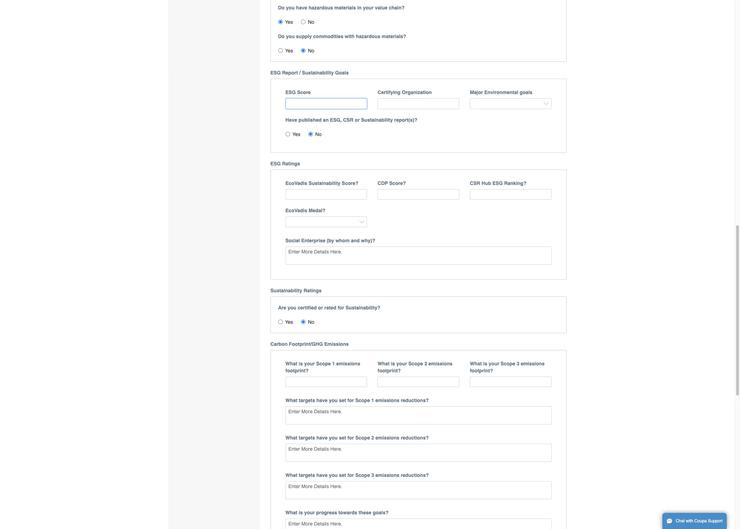 Task type: locate. For each thing, give the bounding box(es) containing it.
sustainability up ecovadis sustainability score? text field
[[309, 180, 341, 186]]

have
[[286, 117, 297, 123]]

1 vertical spatial hazardous
[[356, 34, 381, 39]]

0 vertical spatial csr
[[343, 117, 354, 123]]

is up what is your scope 2 emissions footprint? text box
[[391, 361, 395, 367]]

2 footprint? from the left
[[378, 368, 401, 374]]

esg for esg report / sustainability goals
[[271, 70, 281, 76]]

3 inside what is your scope 3 emissions footprint?
[[517, 361, 520, 367]]

0 vertical spatial 3
[[517, 361, 520, 367]]

chat with coupa support button
[[663, 513, 728, 529]]

1 horizontal spatial csr
[[470, 180, 481, 186]]

0 vertical spatial set
[[339, 398, 346, 404]]

1 vertical spatial 3
[[372, 473, 374, 478]]

emissions up the what is your scope 3 emissions footprint? 'text box'
[[521, 361, 545, 367]]

set
[[339, 398, 346, 404], [339, 435, 346, 441], [339, 473, 346, 478]]

csr right esg,
[[343, 117, 354, 123]]

no down published
[[316, 131, 322, 137]]

3 targets from the top
[[299, 473, 315, 478]]

3 footprint? from the left
[[470, 368, 493, 374]]

ratings for esg ratings
[[282, 161, 300, 166]]

0 vertical spatial reductions?
[[401, 398, 429, 404]]

reductions?
[[401, 398, 429, 404], [401, 435, 429, 441], [401, 473, 429, 478]]

1 vertical spatial reductions?
[[401, 435, 429, 441]]

reductions? up the what targets have you set for scope 3 emissions reductions? text box
[[401, 473, 429, 478]]

1 vertical spatial targets
[[299, 435, 315, 441]]

emissions
[[337, 361, 361, 367], [429, 361, 453, 367], [521, 361, 545, 367], [376, 398, 400, 404], [376, 435, 400, 441], [376, 473, 400, 478]]

score?
[[342, 180, 359, 186], [390, 180, 406, 186]]

carbon
[[271, 341, 288, 347]]

0 vertical spatial or
[[355, 117, 360, 123]]

what for what is your progress towards these goals?
[[286, 510, 298, 516]]

What is your Scope 1 emissions footprint? text field
[[286, 377, 368, 387]]

EcoVadis Sustainability Score? text field
[[286, 189, 368, 200]]

reductions? for what targets have you set for scope 3 emissions reductions?
[[401, 473, 429, 478]]

your inside what is your scope 3 emissions footprint?
[[489, 361, 500, 367]]

What is your progress towards these goals? text field
[[286, 519, 552, 529]]

are you certified or rated for sustainability?
[[278, 305, 381, 311]]

social enterprise (by whom and why)?
[[286, 238, 376, 243]]

esg
[[271, 70, 281, 76], [286, 90, 296, 95], [271, 161, 281, 166], [493, 180, 503, 186]]

or
[[355, 117, 360, 123], [318, 305, 323, 311]]

emissions up what targets have you set for scope 2 emissions reductions? text field
[[376, 435, 400, 441]]

ranking?
[[505, 180, 527, 186]]

your inside the what is your scope 1 emissions footprint?
[[304, 361, 315, 367]]

csr
[[343, 117, 354, 123], [470, 180, 481, 186]]

0 horizontal spatial with
[[345, 34, 355, 39]]

hub
[[482, 180, 492, 186]]

esg for esg score
[[286, 90, 296, 95]]

ecovadis medal?
[[286, 208, 326, 214]]

2 targets from the top
[[299, 435, 315, 441]]

social
[[286, 238, 300, 243]]

is
[[299, 361, 303, 367], [391, 361, 395, 367], [484, 361, 488, 367], [299, 510, 303, 516]]

no up supply
[[308, 19, 315, 25]]

scope inside what is your scope 2 emissions footprint?
[[409, 361, 423, 367]]

with right commodities
[[345, 34, 355, 39]]

do for do you have hazardous materials in your value chain?
[[278, 5, 285, 11]]

1 horizontal spatial score?
[[390, 180, 406, 186]]

what inside what is your scope 3 emissions footprint?
[[470, 361, 482, 367]]

sustainability
[[302, 70, 334, 76], [361, 117, 393, 123], [309, 180, 341, 186], [271, 288, 303, 293]]

no down supply
[[308, 48, 315, 54]]

with
[[345, 34, 355, 39], [686, 519, 694, 524]]

do
[[278, 5, 285, 11], [278, 34, 285, 39]]

or left rated
[[318, 305, 323, 311]]

0 horizontal spatial or
[[318, 305, 323, 311]]

1 horizontal spatial footprint?
[[378, 368, 401, 374]]

Social Enterprise (by whom and why)? text field
[[286, 247, 552, 265]]

0 vertical spatial 1
[[333, 361, 335, 367]]

1 vertical spatial ecovadis
[[286, 208, 307, 214]]

1 horizontal spatial ratings
[[304, 288, 322, 293]]

what targets have you set for scope 3 emissions reductions?
[[286, 473, 429, 478]]

0 vertical spatial ecovadis
[[286, 180, 307, 186]]

or right esg,
[[355, 117, 360, 123]]

None radio
[[301, 20, 306, 24], [278, 48, 283, 53], [301, 20, 306, 24], [278, 48, 283, 53]]

yes for do you have hazardous materials in your value chain?
[[285, 19, 293, 25]]

2 vertical spatial reductions?
[[401, 473, 429, 478]]

is left progress on the bottom left
[[299, 510, 303, 516]]

1 targets from the top
[[299, 398, 315, 404]]

0 vertical spatial hazardous
[[309, 5, 333, 11]]

ecovadis left the medal?
[[286, 208, 307, 214]]

0 horizontal spatial ratings
[[282, 161, 300, 166]]

score
[[297, 90, 311, 95]]

score? up ecovadis sustainability score? text field
[[342, 180, 359, 186]]

your left progress on the bottom left
[[304, 510, 315, 516]]

0 horizontal spatial 2
[[372, 435, 374, 441]]

2 horizontal spatial footprint?
[[470, 368, 493, 374]]

what is your scope 3 emissions footprint?
[[470, 361, 545, 374]]

major
[[470, 90, 483, 95]]

emissions down the emissions
[[337, 361, 361, 367]]

your inside what is your scope 2 emissions footprint?
[[397, 361, 407, 367]]

2 score? from the left
[[390, 180, 406, 186]]

3 reductions? from the top
[[401, 473, 429, 478]]

have for what targets have you set for scope 2 emissions reductions?
[[317, 435, 328, 441]]

report
[[282, 70, 298, 76]]

in
[[358, 5, 362, 11]]

is inside the what is your scope 1 emissions footprint?
[[299, 361, 303, 367]]

your up what is your scope 2 emissions footprint? text box
[[397, 361, 407, 367]]

hazardous left materials
[[309, 5, 333, 11]]

2 do from the top
[[278, 34, 285, 39]]

for for 3
[[348, 473, 354, 478]]

ecovadis
[[286, 180, 307, 186], [286, 208, 307, 214]]

2 vertical spatial set
[[339, 473, 346, 478]]

is inside what is your scope 2 emissions footprint?
[[391, 361, 395, 367]]

0 horizontal spatial footprint?
[[286, 368, 309, 374]]

1 horizontal spatial with
[[686, 519, 694, 524]]

1 vertical spatial 2
[[372, 435, 374, 441]]

no down certified
[[308, 319, 315, 325]]

what inside what is your scope 2 emissions footprint?
[[378, 361, 390, 367]]

1 horizontal spatial 2
[[425, 361, 428, 367]]

are
[[278, 305, 287, 311]]

set for 3
[[339, 473, 346, 478]]

have for what targets have you set for scope 1 emissions reductions?
[[317, 398, 328, 404]]

None radio
[[278, 20, 283, 24], [301, 48, 306, 53], [286, 132, 290, 136], [309, 132, 313, 136], [278, 320, 283, 324], [301, 320, 306, 324], [278, 20, 283, 24], [301, 48, 306, 53], [286, 132, 290, 136], [309, 132, 313, 136], [278, 320, 283, 324], [301, 320, 306, 324]]

CDP Score? text field
[[378, 189, 460, 200]]

coupa
[[695, 519, 707, 524]]

no
[[308, 19, 315, 25], [308, 48, 315, 54], [316, 131, 322, 137], [308, 319, 315, 325]]

chat
[[676, 519, 685, 524]]

0 horizontal spatial 1
[[333, 361, 335, 367]]

major environmental goals
[[470, 90, 533, 95]]

1 vertical spatial ratings
[[304, 288, 322, 293]]

0 horizontal spatial score?
[[342, 180, 359, 186]]

footprint? up the what is your scope 3 emissions footprint? 'text box'
[[470, 368, 493, 374]]

is down footprint/ghg
[[299, 361, 303, 367]]

1 footprint? from the left
[[286, 368, 309, 374]]

is up the what is your scope 3 emissions footprint? 'text box'
[[484, 361, 488, 367]]

no for supply
[[308, 48, 315, 54]]

you
[[286, 5, 295, 11], [286, 34, 295, 39], [288, 305, 297, 311], [329, 398, 338, 404], [329, 435, 338, 441], [329, 473, 338, 478]]

hazardous left materials?
[[356, 34, 381, 39]]

1 do from the top
[[278, 5, 285, 11]]

csr left the 'hub'
[[470, 180, 481, 186]]

is inside what is your scope 3 emissions footprint?
[[484, 361, 488, 367]]

1 vertical spatial set
[[339, 435, 346, 441]]

1 vertical spatial or
[[318, 305, 323, 311]]

0 vertical spatial with
[[345, 34, 355, 39]]

ecovadis down esg ratings
[[286, 180, 307, 186]]

1 vertical spatial do
[[278, 34, 285, 39]]

footprint? inside the what is your scope 1 emissions footprint?
[[286, 368, 309, 374]]

footprint? inside what is your scope 2 emissions footprint?
[[378, 368, 401, 374]]

targets for what targets have you set for scope 1 emissions reductions?
[[299, 398, 315, 404]]

an
[[323, 117, 329, 123]]

1 vertical spatial with
[[686, 519, 694, 524]]

footprint?
[[286, 368, 309, 374], [378, 368, 401, 374], [470, 368, 493, 374]]

3
[[517, 361, 520, 367], [372, 473, 374, 478]]

ratings
[[282, 161, 300, 166], [304, 288, 322, 293]]

0 vertical spatial 2
[[425, 361, 428, 367]]

your for what is your scope 3 emissions footprint?
[[489, 361, 500, 367]]

scope
[[316, 361, 331, 367], [409, 361, 423, 367], [501, 361, 516, 367], [356, 398, 370, 404], [356, 435, 370, 441], [356, 473, 370, 478]]

what targets have you set for scope 1 emissions reductions?
[[286, 398, 429, 404]]

what inside the what is your scope 1 emissions footprint?
[[286, 361, 298, 367]]

what for what is your scope 1 emissions footprint?
[[286, 361, 298, 367]]

0 vertical spatial ratings
[[282, 161, 300, 166]]

1 inside the what is your scope 1 emissions footprint?
[[333, 361, 335, 367]]

set for 2
[[339, 435, 346, 441]]

your
[[363, 5, 374, 11], [304, 361, 315, 367], [397, 361, 407, 367], [489, 361, 500, 367], [304, 510, 315, 516]]

value
[[375, 5, 388, 11]]

2 reductions? from the top
[[401, 435, 429, 441]]

do you supply commodities with hazardous materials?
[[278, 34, 407, 39]]

for
[[338, 305, 344, 311], [348, 398, 354, 404], [348, 435, 354, 441], [348, 473, 354, 478]]

what targets have you set for scope 2 emissions reductions?
[[286, 435, 429, 441]]

emissions up what is your scope 2 emissions footprint? text box
[[429, 361, 453, 367]]

1 ecovadis from the top
[[286, 180, 307, 186]]

What targets have you set for Scope 1 emissions reductions? text field
[[286, 407, 552, 425]]

targets
[[299, 398, 315, 404], [299, 435, 315, 441], [299, 473, 315, 478]]

with right chat
[[686, 519, 694, 524]]

1 set from the top
[[339, 398, 346, 404]]

2 ecovadis from the top
[[286, 208, 307, 214]]

emissions
[[325, 341, 349, 347]]

0 vertical spatial do
[[278, 5, 285, 11]]

3 set from the top
[[339, 473, 346, 478]]

footprint? down footprint/ghg
[[286, 368, 309, 374]]

footprint? up what is your scope 2 emissions footprint? text box
[[378, 368, 401, 374]]

What is your Scope 2 emissions footprint? text field
[[378, 377, 460, 387]]

2
[[425, 361, 428, 367], [372, 435, 374, 441]]

chain?
[[389, 5, 405, 11]]

(by
[[327, 238, 334, 243]]

1 horizontal spatial 1
[[372, 398, 374, 404]]

towards
[[339, 510, 358, 516]]

yes
[[285, 19, 293, 25], [285, 48, 293, 54], [293, 131, 301, 137], [285, 319, 293, 325]]

footprint/ghg
[[289, 341, 323, 347]]

what for what is your scope 2 emissions footprint?
[[378, 361, 390, 367]]

reductions? up what targets have you set for scope 1 emissions reductions? text field
[[401, 398, 429, 404]]

1 reductions? from the top
[[401, 398, 429, 404]]

your up the what is your scope 3 emissions footprint? 'text box'
[[489, 361, 500, 367]]

2 vertical spatial targets
[[299, 473, 315, 478]]

footprint? inside what is your scope 3 emissions footprint?
[[470, 368, 493, 374]]

cdp score?
[[378, 180, 406, 186]]

1 horizontal spatial 3
[[517, 361, 520, 367]]

no for have
[[308, 19, 315, 25]]

materials
[[335, 5, 356, 11]]

enterprise
[[301, 238, 326, 243]]

1
[[333, 361, 335, 367], [372, 398, 374, 404]]

what
[[286, 361, 298, 367], [378, 361, 390, 367], [470, 361, 482, 367], [286, 398, 298, 404], [286, 435, 298, 441], [286, 473, 298, 478], [286, 510, 298, 516]]

2 set from the top
[[339, 435, 346, 441]]

your down carbon footprint/ghg emissions at the bottom
[[304, 361, 315, 367]]

reductions? up what targets have you set for scope 2 emissions reductions? text field
[[401, 435, 429, 441]]

support
[[709, 519, 723, 524]]

what for what targets have you set for scope 1 emissions reductions?
[[286, 398, 298, 404]]

0 vertical spatial targets
[[299, 398, 315, 404]]

have
[[296, 5, 307, 11], [317, 398, 328, 404], [317, 435, 328, 441], [317, 473, 328, 478]]

hazardous
[[309, 5, 333, 11], [356, 34, 381, 39]]

score? right cdp
[[390, 180, 406, 186]]

do for do you supply commodities with hazardous materials?
[[278, 34, 285, 39]]

0 horizontal spatial hazardous
[[309, 5, 333, 11]]

what is your progress towards these goals?
[[286, 510, 389, 516]]



Task type: vqa. For each thing, say whether or not it's contained in the screenshot.
ESG, at the top left of page
yes



Task type: describe. For each thing, give the bounding box(es) containing it.
environmental
[[485, 90, 519, 95]]

scope inside what is your scope 3 emissions footprint?
[[501, 361, 516, 367]]

Certifying Organization text field
[[378, 98, 460, 109]]

carbon footprint/ghg emissions
[[271, 341, 349, 347]]

have published an esg, csr or sustainability report(s)?
[[286, 117, 418, 123]]

what for what targets have you set for scope 3 emissions reductions?
[[286, 473, 298, 478]]

cdp
[[378, 180, 388, 186]]

reductions? for what targets have you set for scope 2 emissions reductions?
[[401, 435, 429, 441]]

do you have hazardous materials in your value chain?
[[278, 5, 405, 11]]

1 horizontal spatial hazardous
[[356, 34, 381, 39]]

your for what is your scope 2 emissions footprint?
[[397, 361, 407, 367]]

sustainability left report(s)?
[[361, 117, 393, 123]]

emissions up what targets have you set for scope 1 emissions reductions? text field
[[376, 398, 400, 404]]

What targets have you set for Scope 3 emissions reductions? text field
[[286, 482, 552, 500]]

is for what is your progress towards these goals?
[[299, 510, 303, 516]]

certified
[[298, 305, 317, 311]]

report(s)?
[[395, 117, 418, 123]]

is for what is your scope 3 emissions footprint?
[[484, 361, 488, 367]]

ecovadis sustainability score?
[[286, 180, 359, 186]]

what for what targets have you set for scope 2 emissions reductions?
[[286, 435, 298, 441]]

sustainability?
[[346, 305, 381, 311]]

what is your scope 1 emissions footprint?
[[286, 361, 361, 374]]

0 horizontal spatial 3
[[372, 473, 374, 478]]

for for 2
[[348, 435, 354, 441]]

goals?
[[373, 510, 389, 516]]

ratings for sustainability ratings
[[304, 288, 322, 293]]

targets for what targets have you set for scope 3 emissions reductions?
[[299, 473, 315, 478]]

whom
[[336, 238, 350, 243]]

set for 1
[[339, 398, 346, 404]]

why)?
[[361, 238, 376, 243]]

CSR Hub ESG Ranking? text field
[[470, 189, 552, 200]]

yes for do you supply commodities with hazardous materials?
[[285, 48, 293, 54]]

certifying organization
[[378, 90, 432, 95]]

esg ratings
[[271, 161, 300, 166]]

targets for what targets have you set for scope 2 emissions reductions?
[[299, 435, 315, 441]]

materials?
[[382, 34, 407, 39]]

1 vertical spatial csr
[[470, 180, 481, 186]]

ecovadis for ecovadis medal?
[[286, 208, 307, 214]]

for for 1
[[348, 398, 354, 404]]

esg,
[[330, 117, 342, 123]]

and
[[351, 238, 360, 243]]

goals
[[520, 90, 533, 95]]

is for what is your scope 2 emissions footprint?
[[391, 361, 395, 367]]

/
[[300, 70, 301, 76]]

ecovadis for ecovadis sustainability score?
[[286, 180, 307, 186]]

is for what is your scope 1 emissions footprint?
[[299, 361, 303, 367]]

footprint? for what is your scope 3 emissions footprint?
[[470, 368, 493, 374]]

yes for are you certified or rated for sustainability?
[[285, 319, 293, 325]]

1 score? from the left
[[342, 180, 359, 186]]

your right 'in' at the left of the page
[[363, 5, 374, 11]]

your for what is your scope 1 emissions footprint?
[[304, 361, 315, 367]]

have for what targets have you set for scope 3 emissions reductions?
[[317, 473, 328, 478]]

2 inside what is your scope 2 emissions footprint?
[[425, 361, 428, 367]]

sustainability right /
[[302, 70, 334, 76]]

1 horizontal spatial or
[[355, 117, 360, 123]]

csr hub esg ranking?
[[470, 180, 527, 186]]

emissions inside what is your scope 2 emissions footprint?
[[429, 361, 453, 367]]

have for do you have hazardous materials in your value chain?
[[296, 5, 307, 11]]

no for an
[[316, 131, 322, 137]]

published
[[299, 117, 322, 123]]

certifying
[[378, 90, 401, 95]]

emissions inside what is your scope 3 emissions footprint?
[[521, 361, 545, 367]]

scope inside the what is your scope 1 emissions footprint?
[[316, 361, 331, 367]]

goals
[[335, 70, 349, 76]]

yes for have published an esg, csr or sustainability report(s)?
[[293, 131, 301, 137]]

chat with coupa support
[[676, 519, 723, 524]]

What is your Scope 3 emissions footprint? text field
[[470, 377, 552, 387]]

esg report / sustainability goals
[[271, 70, 349, 76]]

with inside button
[[686, 519, 694, 524]]

supply
[[296, 34, 312, 39]]

rated
[[325, 305, 337, 311]]

reductions? for what targets have you set for scope 1 emissions reductions?
[[401, 398, 429, 404]]

organization
[[402, 90, 432, 95]]

sustainability up are
[[271, 288, 303, 293]]

no for certified
[[308, 319, 315, 325]]

0 horizontal spatial csr
[[343, 117, 354, 123]]

1 vertical spatial 1
[[372, 398, 374, 404]]

esg score
[[286, 90, 311, 95]]

progress
[[316, 510, 337, 516]]

sustainability ratings
[[271, 288, 322, 293]]

emissions inside the what is your scope 1 emissions footprint?
[[337, 361, 361, 367]]

footprint? for what is your scope 1 emissions footprint?
[[286, 368, 309, 374]]

ESG Score text field
[[286, 98, 368, 109]]

medal?
[[309, 208, 326, 214]]

emissions up the what targets have you set for scope 3 emissions reductions? text box
[[376, 473, 400, 478]]

what is your scope 2 emissions footprint?
[[378, 361, 453, 374]]

footprint? for what is your scope 2 emissions footprint?
[[378, 368, 401, 374]]

these
[[359, 510, 372, 516]]

what for what is your scope 3 emissions footprint?
[[470, 361, 482, 367]]

commodities
[[313, 34, 344, 39]]

esg for esg ratings
[[271, 161, 281, 166]]

What targets have you set for Scope 2 emissions reductions? text field
[[286, 444, 552, 462]]

your for what is your progress towards these goals?
[[304, 510, 315, 516]]



